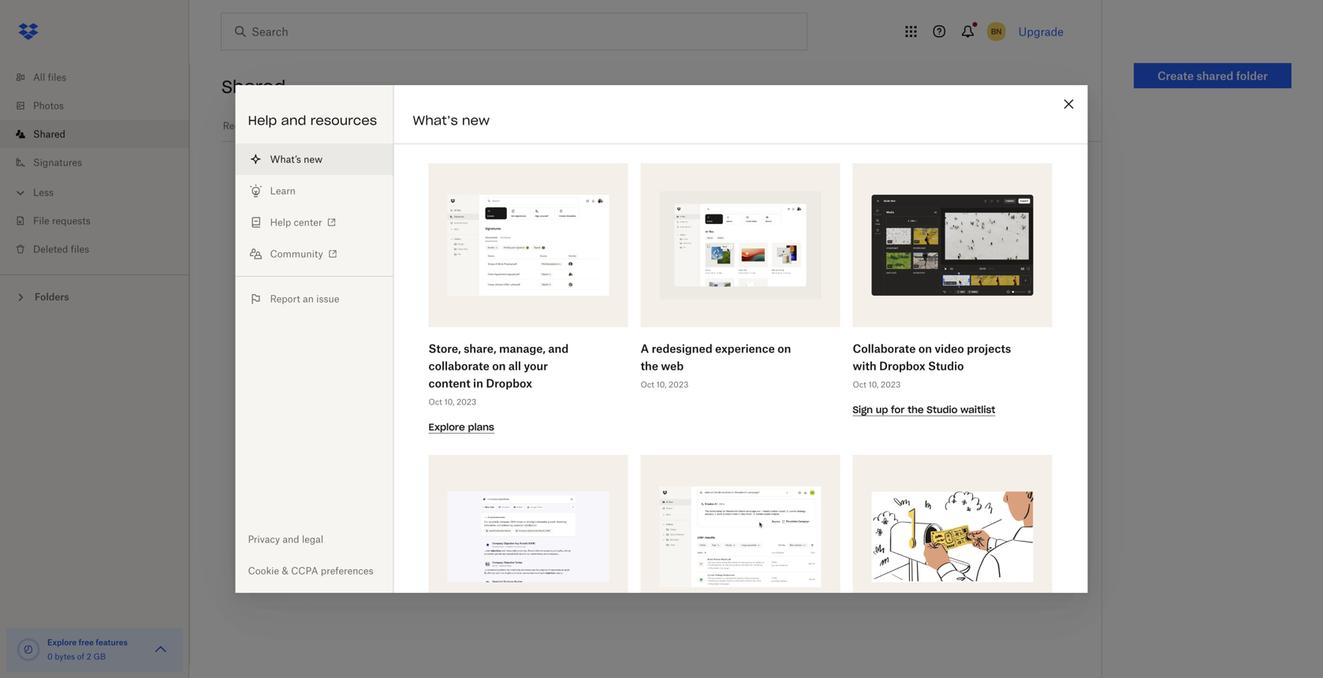 Task type: locate. For each thing, give the bounding box(es) containing it.
0 vertical spatial the
[[641, 359, 658, 373]]

dropbox
[[879, 359, 926, 373], [486, 377, 532, 390]]

privacy
[[248, 533, 280, 545]]

1 horizontal spatial what's
[[413, 112, 458, 129]]

what's inside button
[[270, 153, 301, 165]]

cookie & ccpa preferences
[[248, 565, 373, 577]]

1 vertical spatial folders
[[35, 291, 69, 303]]

what's new up the learn
[[270, 153, 323, 165]]

the right for
[[908, 404, 924, 416]]

2 horizontal spatial on
[[919, 342, 932, 355]]

2023 down web
[[669, 380, 689, 390]]

folders up what's new button
[[280, 120, 313, 132]]

with dropbox studio, users can collaborate on video projects image
[[872, 195, 1033, 296]]

10, down the content
[[444, 397, 454, 407]]

dropbox ai helps users search for files in their folders image
[[660, 487, 821, 588]]

in
[[707, 193, 723, 215], [473, 377, 483, 390]]

links
[[374, 120, 399, 132]]

1 horizontal spatial requests
[[467, 120, 507, 132]]

0 horizontal spatial 2023
[[457, 397, 477, 407]]

0 horizontal spatial dropbox
[[486, 377, 532, 390]]

what's up the learn
[[270, 153, 301, 165]]

1 horizontal spatial in
[[707, 193, 723, 215]]

video
[[935, 342, 964, 355]]

&
[[282, 565, 288, 577]]

signatures,
[[616, 225, 688, 241]]

for
[[891, 404, 905, 416]]

1 horizontal spatial on
[[778, 342, 791, 355]]

0 vertical spatial files
[[48, 71, 66, 83]]

help left center
[[270, 216, 291, 228]]

1 vertical spatial files
[[71, 243, 89, 255]]

1 vertical spatial help
[[270, 216, 291, 228]]

1 horizontal spatial explore
[[429, 421, 465, 433]]

2023
[[669, 380, 689, 390], [881, 380, 901, 390], [457, 397, 477, 407]]

shared link
[[13, 120, 189, 148]]

request
[[560, 225, 612, 241]]

on left all at the bottom
[[492, 359, 506, 373]]

1 horizontal spatial shared
[[222, 76, 286, 98]]

what's new right links link on the top left of the page
[[413, 112, 490, 129]]

and left legal at the left of the page
[[283, 533, 299, 545]]

1 horizontal spatial the
[[908, 404, 924, 416]]

oct down with
[[853, 380, 866, 390]]

and inside store, share, manage, and collaborate on all your content in dropbox oct 10, 2023
[[548, 342, 569, 355]]

resources
[[310, 112, 377, 129]]

recents
[[223, 120, 259, 132]]

sign up for the studio waitlist
[[853, 404, 996, 416]]

deleted
[[33, 243, 68, 255]]

0 vertical spatial what's
[[413, 112, 458, 129]]

photos
[[33, 100, 64, 112]]

report
[[270, 293, 300, 305]]

0 horizontal spatial oct
[[429, 397, 442, 407]]

explore up bytes
[[47, 638, 77, 647]]

oct down a
[[641, 380, 654, 390]]

on
[[778, 342, 791, 355], [919, 342, 932, 355], [492, 359, 506, 373]]

help for help center
[[270, 216, 291, 228]]

help center link
[[235, 207, 393, 238]]

files inside the all files 'link'
[[48, 71, 66, 83]]

on left video
[[919, 342, 932, 355]]

studio down video
[[928, 359, 964, 373]]

requests for file requests
[[52, 215, 91, 227]]

the down a
[[641, 359, 658, 373]]

explore plans
[[429, 421, 494, 433]]

shared up recents link
[[222, 76, 286, 98]]

all files link
[[13, 63, 189, 91]]

content
[[429, 377, 471, 390]]

what's right links link on the top left of the page
[[413, 112, 458, 129]]

0 horizontal spatial what's new
[[270, 153, 323, 165]]

illustration of an empty shelf image
[[537, 330, 774, 567]]

collaborate on video projects with dropbox studio oct 10, 2023
[[853, 342, 1011, 390]]

explore free features 0 bytes of 2 gb
[[47, 638, 128, 662]]

1 horizontal spatial oct
[[641, 380, 654, 390]]

1 vertical spatial and
[[548, 342, 569, 355]]

tab list containing recents
[[222, 110, 1102, 142]]

studio left "waitlist"
[[927, 404, 958, 416]]

file requests link
[[13, 207, 189, 235]]

help inside help center link
[[270, 216, 291, 228]]

dropbox inside collaborate on video projects with dropbox studio oct 10, 2023
[[879, 359, 926, 373]]

0 vertical spatial new
[[462, 112, 490, 129]]

2 horizontal spatial 10,
[[869, 380, 879, 390]]

and for resources
[[281, 112, 306, 129]]

2 horizontal spatial requests
[[621, 193, 702, 215]]

upgrade
[[1019, 25, 1064, 38]]

features
[[96, 638, 128, 647]]

requests for signature requests
[[467, 120, 507, 132]]

files right all in the left top of the page
[[48, 71, 66, 83]]

folders
[[280, 120, 313, 132], [35, 291, 69, 303]]

1 vertical spatial in
[[473, 377, 483, 390]]

tab list
[[222, 110, 1102, 142]]

0 vertical spatial explore
[[429, 421, 465, 433]]

photos link
[[13, 91, 189, 120]]

help and resources
[[248, 112, 377, 129]]

privacy and legal link
[[235, 524, 393, 555]]

oct
[[641, 380, 654, 390], [853, 380, 866, 390], [429, 397, 442, 407]]

all files
[[33, 71, 66, 83]]

0 horizontal spatial folders
[[35, 291, 69, 303]]

dash answer screen image
[[448, 492, 609, 583]]

1 vertical spatial what's
[[270, 153, 301, 165]]

less image
[[13, 185, 28, 201]]

0 horizontal spatial shared
[[33, 128, 65, 140]]

1 horizontal spatial files
[[71, 243, 89, 255]]

2023 up for
[[881, 380, 901, 390]]

someone looking at a paper coupon image
[[872, 492, 1033, 583]]

no
[[502, 193, 526, 215]]

a redesigned experience on the web oct 10, 2023
[[641, 342, 791, 390]]

oct down the content
[[429, 397, 442, 407]]

2023 inside collaborate on video projects with dropbox studio oct 10, 2023
[[881, 380, 901, 390]]

folder
[[1236, 69, 1268, 82]]

0 vertical spatial folders
[[280, 120, 313, 132]]

dropbox down all at the bottom
[[486, 377, 532, 390]]

2 horizontal spatial 2023
[[881, 380, 901, 390]]

on right experience
[[778, 342, 791, 355]]

shared
[[222, 76, 286, 98], [33, 128, 65, 140]]

store,
[[429, 342, 461, 355]]

and up what's new button
[[281, 112, 306, 129]]

on inside collaborate on video projects with dropbox studio oct 10, 2023
[[919, 342, 932, 355]]

10, inside a redesigned experience on the web oct 10, 2023
[[656, 380, 667, 390]]

gb
[[94, 652, 106, 662]]

in up they'll
[[707, 193, 723, 215]]

0 horizontal spatial in
[[473, 377, 483, 390]]

10, down web
[[656, 380, 667, 390]]

0 horizontal spatial what's
[[270, 153, 301, 165]]

legal
[[302, 533, 323, 545]]

dropbox image
[[13, 16, 44, 47]]

0 vertical spatial what's new
[[413, 112, 490, 129]]

0 horizontal spatial requests
[[52, 215, 91, 227]]

the inside a redesigned experience on the web oct 10, 2023
[[641, 359, 658, 373]]

0 vertical spatial and
[[281, 112, 306, 129]]

1 vertical spatial new
[[304, 153, 323, 165]]

10, inside collaborate on video projects with dropbox studio oct 10, 2023
[[869, 380, 879, 390]]

signature
[[419, 120, 464, 132]]

create
[[1158, 69, 1194, 82]]

the
[[641, 359, 658, 373], [908, 404, 924, 416]]

0 vertical spatial studio
[[928, 359, 964, 373]]

explore inside explore free features 0 bytes of 2 gb
[[47, 638, 77, 647]]

explore inside help and resources dialog
[[429, 421, 465, 433]]

manage,
[[499, 342, 546, 355]]

1 vertical spatial explore
[[47, 638, 77, 647]]

1 horizontal spatial folders
[[280, 120, 313, 132]]

0 horizontal spatial new
[[304, 153, 323, 165]]

explore left plans on the left bottom of the page
[[429, 421, 465, 433]]

requests
[[467, 120, 507, 132], [621, 193, 702, 215], [52, 215, 91, 227]]

10, down with
[[869, 380, 879, 390]]

2023 up "explore plans" link
[[457, 397, 477, 407]]

1 horizontal spatial 2023
[[669, 380, 689, 390]]

less
[[33, 187, 54, 198]]

folders down deleted
[[35, 291, 69, 303]]

file
[[33, 215, 49, 227]]

deleted files
[[33, 243, 89, 255]]

2 vertical spatial and
[[283, 533, 299, 545]]

0 vertical spatial shared
[[222, 76, 286, 98]]

issue
[[316, 293, 339, 305]]

folders inside 'button'
[[35, 291, 69, 303]]

files inside deleted files link
[[71, 243, 89, 255]]

1 vertical spatial dropbox
[[486, 377, 532, 390]]

0 horizontal spatial the
[[641, 359, 658, 373]]

dropbox down collaborate
[[879, 359, 926, 373]]

requests right signature
[[467, 120, 507, 132]]

what's new
[[413, 112, 490, 129], [270, 153, 323, 165]]

and for legal
[[283, 533, 299, 545]]

requests right file
[[52, 215, 91, 227]]

progress
[[729, 193, 809, 215]]

studio
[[928, 359, 964, 373], [927, 404, 958, 416]]

0 vertical spatial dropbox
[[879, 359, 926, 373]]

new inside button
[[304, 153, 323, 165]]

shared down photos at the top left of page
[[33, 128, 65, 140]]

plans
[[468, 421, 494, 433]]

files
[[48, 71, 66, 83], [71, 243, 89, 255]]

0 vertical spatial help
[[248, 112, 277, 129]]

1 horizontal spatial what's new
[[413, 112, 490, 129]]

in down collaborate
[[473, 377, 483, 390]]

and right manage,
[[548, 342, 569, 355]]

2 horizontal spatial oct
[[853, 380, 866, 390]]

files right deleted
[[71, 243, 89, 255]]

0 horizontal spatial 10,
[[444, 397, 454, 407]]

0 horizontal spatial files
[[48, 71, 66, 83]]

oct inside store, share, manage, and collaborate on all your content in dropbox oct 10, 2023
[[429, 397, 442, 407]]

and
[[281, 112, 306, 129], [548, 342, 569, 355], [283, 533, 299, 545]]

0 horizontal spatial explore
[[47, 638, 77, 647]]

signature
[[531, 193, 616, 215]]

on inside store, share, manage, and collaborate on all your content in dropbox oct 10, 2023
[[492, 359, 506, 373]]

list
[[0, 54, 189, 274]]

1 horizontal spatial dropbox
[[879, 359, 926, 373]]

quota usage element
[[16, 637, 41, 662]]

learn
[[270, 185, 296, 197]]

explore plans link
[[429, 420, 494, 434]]

help
[[248, 112, 277, 129], [270, 216, 291, 228]]

help and resources dialog
[[235, 85, 1088, 678]]

0 horizontal spatial on
[[492, 359, 506, 373]]

1 horizontal spatial new
[[462, 112, 490, 129]]

shared
[[1197, 69, 1234, 82]]

1 vertical spatial shared
[[33, 128, 65, 140]]

requests up 'when you request signatures, they'll appear here.'
[[621, 193, 702, 215]]

1 horizontal spatial 10,
[[656, 380, 667, 390]]

1 vertical spatial what's new
[[270, 153, 323, 165]]

oct inside a redesigned experience on the web oct 10, 2023
[[641, 380, 654, 390]]

10,
[[656, 380, 667, 390], [869, 380, 879, 390], [444, 397, 454, 407]]

help left folders link
[[248, 112, 277, 129]]



Task type: vqa. For each thing, say whether or not it's contained in the screenshot.
up
yes



Task type: describe. For each thing, give the bounding box(es) containing it.
all
[[33, 71, 45, 83]]

with
[[853, 359, 877, 373]]

on inside a redesigned experience on the web oct 10, 2023
[[778, 342, 791, 355]]

2
[[87, 652, 91, 662]]

web
[[661, 359, 684, 373]]

of
[[77, 652, 84, 662]]

folders button
[[0, 285, 189, 308]]

shared list item
[[0, 120, 189, 148]]

up
[[876, 404, 888, 416]]

collaborate
[[429, 359, 490, 373]]

what's new button
[[235, 144, 393, 175]]

sign
[[853, 404, 873, 416]]

share,
[[464, 342, 496, 355]]

0 vertical spatial in
[[707, 193, 723, 215]]

create shared folder button
[[1134, 63, 1292, 88]]

free
[[79, 638, 94, 647]]

your
[[524, 359, 548, 373]]

studio inside collaborate on video projects with dropbox studio oct 10, 2023
[[928, 359, 964, 373]]

files link
[[333, 110, 355, 140]]

when you request signatures, they'll appear here.
[[491, 225, 820, 241]]

center
[[294, 216, 322, 228]]

2023 inside store, share, manage, and collaborate on all your content in dropbox oct 10, 2023
[[457, 397, 477, 407]]

they'll
[[692, 225, 731, 241]]

recents link
[[222, 110, 260, 140]]

explore for explore plans
[[429, 421, 465, 433]]

preferences
[[321, 565, 373, 577]]

signatures
[[33, 157, 82, 168]]

appear
[[735, 225, 782, 241]]

privacy and legal
[[248, 533, 323, 545]]

the entry point screen of dropbox sign image
[[448, 195, 609, 296]]

community
[[270, 248, 323, 260]]

redesigned
[[652, 342, 713, 355]]

report an issue link
[[235, 283, 393, 315]]

you
[[532, 225, 556, 241]]

files
[[333, 120, 354, 132]]

projects
[[967, 342, 1011, 355]]

all
[[509, 359, 521, 373]]

list containing all files
[[0, 54, 189, 274]]

1 vertical spatial studio
[[927, 404, 958, 416]]

when
[[491, 225, 528, 241]]

explore for explore free features 0 bytes of 2 gb
[[47, 638, 77, 647]]

experience
[[715, 342, 775, 355]]

file requests
[[33, 215, 91, 227]]

create shared folder
[[1158, 69, 1268, 82]]

waitlist
[[961, 404, 996, 416]]

the all files section of dropbox image
[[660, 191, 821, 299]]

1 vertical spatial the
[[908, 404, 924, 416]]

learn link
[[235, 175, 393, 207]]

0
[[47, 652, 53, 662]]

dropbox inside store, share, manage, and collaborate on all your content in dropbox oct 10, 2023
[[486, 377, 532, 390]]

report an issue
[[270, 293, 339, 305]]

files for all files
[[48, 71, 66, 83]]

2023 inside a redesigned experience on the web oct 10, 2023
[[669, 380, 689, 390]]

signature requests
[[419, 120, 507, 132]]

folders link
[[279, 110, 314, 140]]

links link
[[374, 110, 399, 140]]

ccpa
[[291, 565, 318, 577]]

cookie
[[248, 565, 279, 577]]

sign up for the studio waitlist link
[[853, 402, 996, 416]]

bytes
[[55, 652, 75, 662]]

store, share, manage, and collaborate on all your content in dropbox oct 10, 2023
[[429, 342, 569, 407]]

what's new inside button
[[270, 153, 323, 165]]

an
[[303, 293, 314, 305]]

collaborate
[[853, 342, 916, 355]]

folders inside tab list
[[280, 120, 313, 132]]

deleted files link
[[13, 235, 189, 263]]

here.
[[786, 225, 820, 241]]

no signature requests in progress
[[502, 193, 809, 215]]

community link
[[235, 238, 393, 270]]

a
[[641, 342, 649, 355]]

files for deleted files
[[71, 243, 89, 255]]

upgrade link
[[1019, 25, 1064, 38]]

help for help and resources
[[248, 112, 277, 129]]

oct inside collaborate on video projects with dropbox studio oct 10, 2023
[[853, 380, 866, 390]]

10, inside store, share, manage, and collaborate on all your content in dropbox oct 10, 2023
[[444, 397, 454, 407]]

signature requests link
[[418, 110, 508, 140]]

shared inside list item
[[33, 128, 65, 140]]

in inside store, share, manage, and collaborate on all your content in dropbox oct 10, 2023
[[473, 377, 483, 390]]

cookie & ccpa preferences button
[[235, 555, 393, 587]]

help center
[[270, 216, 322, 228]]



